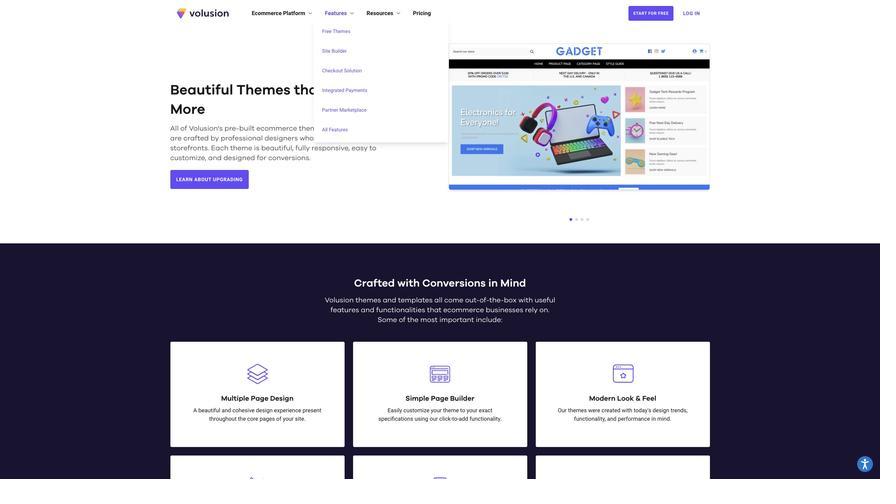 Task type: vqa. For each thing, say whether or not it's contained in the screenshot.
Accept Cookies Button
no



Task type: describe. For each thing, give the bounding box(es) containing it.
were
[[589, 407, 601, 414]]

site builder link
[[317, 41, 446, 61]]

themes for beautiful
[[237, 83, 291, 98]]

and inside our themes were created with today's design trends, functionality, and performance in mind.
[[608, 416, 617, 423]]

and down each
[[208, 155, 222, 162]]

checkout
[[322, 68, 343, 73]]

to inside all of volusion's pre-built ecommerce themes and templates are crafted by professional designers who specialize in online storefronts. each theme is beautiful, fully responsive, easy to customize, and designed for conversions.
[[370, 145, 377, 152]]

1 vertical spatial features
[[329, 127, 348, 133]]

include:
[[476, 317, 503, 324]]

pages
[[260, 416, 275, 423]]

created
[[602, 407, 621, 414]]

free themes link
[[317, 21, 446, 41]]

resources
[[367, 10, 394, 17]]

all
[[435, 297, 443, 304]]

multiple page design
[[221, 395, 294, 403]]

storefronts.
[[170, 145, 209, 152]]

integrated payments link
[[317, 81, 446, 100]]

customize,
[[170, 155, 207, 162]]

by
[[211, 135, 219, 142]]

crafted with conversions in mind
[[354, 278, 526, 289]]

simple page builder
[[406, 395, 475, 403]]

are
[[170, 135, 182, 142]]

on.
[[540, 307, 550, 314]]

marketplace
[[340, 107, 367, 113]]

sell
[[327, 83, 352, 98]]

today's
[[634, 407, 652, 414]]

partner marketplace link
[[317, 100, 446, 120]]

fully
[[296, 145, 310, 152]]

features inside dropdown button
[[325, 10, 347, 17]]

mind
[[501, 278, 526, 289]]

functionalities
[[376, 307, 426, 314]]

of-
[[480, 297, 490, 304]]

partner marketplace
[[322, 107, 367, 113]]

start for free
[[634, 11, 669, 16]]

site.
[[295, 416, 306, 423]]

themes inside all of volusion's pre-built ecommerce themes and templates are crafted by professional designers who specialize in online storefronts. each theme is beautiful, fully responsive, easy to customize, and designed for conversions.
[[299, 125, 325, 132]]

pre-
[[225, 125, 239, 132]]

start for free link
[[629, 6, 674, 21]]

to-
[[453, 416, 459, 423]]

core
[[247, 416, 258, 423]]

professional
[[221, 135, 263, 142]]

of inside "a beautiful and cohesive design experience present throughout the core pages of your site."
[[276, 416, 282, 423]]

for
[[257, 155, 267, 162]]

theme inside all of volusion's pre-built ecommerce themes and templates are crafted by professional designers who specialize in online storefronts. each theme is beautiful, fully responsive, easy to customize, and designed for conversions.
[[230, 145, 252, 152]]

templates inside 'volusion themes and templates all come out-of-the-box with useful features and functionalities that ecommerce businesses rely on. some of the most important include:'
[[398, 297, 433, 304]]

templates inside all of volusion's pre-built ecommerce themes and templates are crafted by professional designers who specialize in online storefronts. each theme is beautiful, fully responsive, easy to customize, and designed for conversions.
[[342, 125, 376, 132]]

all features
[[322, 127, 348, 133]]

1 horizontal spatial builder
[[451, 395, 475, 403]]

useful
[[535, 297, 556, 304]]

1 horizontal spatial in
[[489, 278, 498, 289]]

and up specialize
[[326, 125, 340, 132]]

learn
[[176, 177, 193, 183]]

and up functionalities
[[383, 297, 397, 304]]

integrated payments
[[322, 88, 368, 93]]

0 vertical spatial builder
[[332, 48, 347, 54]]

and right features
[[361, 307, 375, 314]]

and inside "a beautiful and cohesive design experience present throughout the core pages of your site."
[[222, 407, 231, 414]]

the inside 'volusion themes and templates all come out-of-the-box with useful features and functionalities that ecommerce businesses rely on. some of the most important include:'
[[408, 317, 419, 324]]

simple
[[406, 395, 429, 403]]

volusion themes and templates all come out-of-the-box with useful features and functionalities that ecommerce businesses rely on. some of the most important include:
[[325, 297, 556, 324]]

a
[[193, 407, 197, 414]]

the inside "a beautiful and cohesive design experience present throughout the core pages of your site."
[[238, 416, 246, 423]]

beautiful themes that sell more
[[170, 83, 352, 117]]

free
[[659, 11, 669, 16]]

each
[[211, 145, 229, 152]]

add
[[459, 416, 469, 423]]

our themes were created with today's design trends, functionality, and performance in mind.
[[558, 407, 688, 423]]

performance
[[618, 416, 651, 423]]

most
[[421, 317, 438, 324]]

more
[[170, 103, 205, 117]]

of inside 'volusion themes and templates all come out-of-the-box with useful features and functionalities that ecommerce businesses rely on. some of the most important include:'
[[399, 317, 406, 324]]

features
[[331, 307, 359, 314]]

0 horizontal spatial with
[[398, 278, 420, 289]]

design inside our themes were created with today's design trends, functionality, and performance in mind.
[[653, 407, 670, 414]]

site
[[322, 48, 331, 54]]

all of volusion's pre-built ecommerce themes and templates are crafted by professional designers who specialize in online storefronts. each theme is beautiful, fully responsive, easy to customize, and designed for conversions.
[[170, 125, 380, 162]]

in inside our themes were created with today's design trends, functionality, and performance in mind.
[[652, 416, 656, 423]]

who
[[300, 135, 314, 142]]

is
[[254, 145, 260, 152]]

modern
[[590, 395, 616, 403]]

exact
[[479, 407, 493, 414]]

platform
[[283, 10, 305, 17]]

crafted
[[354, 278, 395, 289]]

businesses
[[486, 307, 524, 314]]

experience
[[274, 407, 301, 414]]

free themes
[[322, 28, 351, 34]]

cohesive
[[233, 407, 255, 414]]

online
[[360, 135, 380, 142]]

checkout solution link
[[317, 61, 446, 81]]

all for all of volusion's pre-built ecommerce themes and templates are crafted by professional designers who specialize in online storefronts. each theme is beautiful, fully responsive, easy to customize, and designed for conversions.
[[170, 125, 179, 132]]

resources button
[[367, 9, 402, 18]]

specifications
[[379, 416, 414, 423]]

look
[[618, 395, 634, 403]]

throughout
[[209, 416, 237, 423]]



Task type: locate. For each thing, give the bounding box(es) containing it.
with inside 'volusion themes and templates all come out-of-the-box with useful features and functionalities that ecommerce businesses rely on. some of the most important include:'
[[519, 297, 533, 304]]

theme up to-
[[443, 407, 459, 414]]

1 horizontal spatial that
[[427, 307, 442, 314]]

0 horizontal spatial design
[[256, 407, 273, 414]]

1 vertical spatial templates
[[398, 297, 433, 304]]

click-
[[440, 416, 453, 423]]

all inside the all features link
[[322, 127, 328, 133]]

1 horizontal spatial design
[[653, 407, 670, 414]]

in
[[695, 11, 701, 16]]

2 horizontal spatial your
[[467, 407, 478, 414]]

some
[[378, 317, 397, 324]]

0 horizontal spatial that
[[294, 83, 324, 98]]

themes up who
[[299, 125, 325, 132]]

1 vertical spatial to
[[461, 407, 466, 414]]

important
[[440, 317, 474, 324]]

in up easy
[[352, 135, 358, 142]]

easily customize your theme to your exact specifications using our click-to-add functionality.
[[379, 407, 502, 423]]

page for simple
[[431, 395, 449, 403]]

1 design from the left
[[256, 407, 273, 414]]

1 vertical spatial in
[[489, 278, 498, 289]]

functionality.
[[470, 416, 502, 423]]

design inside "a beautiful and cohesive design experience present throughout the core pages of your site."
[[256, 407, 273, 414]]

themes for our
[[568, 407, 587, 414]]

0 horizontal spatial ecommerce
[[257, 125, 297, 132]]

0 vertical spatial to
[[370, 145, 377, 152]]

easy
[[352, 145, 368, 152]]

out-
[[465, 297, 480, 304]]

beautiful
[[199, 407, 220, 414]]

features up the free themes
[[325, 10, 347, 17]]

to up add
[[461, 407, 466, 414]]

1 horizontal spatial themes
[[356, 297, 381, 304]]

of down functionalities
[[399, 317, 406, 324]]

2 horizontal spatial in
[[652, 416, 656, 423]]

the down functionalities
[[408, 317, 419, 324]]

of right pages
[[276, 416, 282, 423]]

of inside all of volusion's pre-built ecommerce themes and templates are crafted by professional designers who specialize in online storefronts. each theme is beautiful, fully responsive, easy to customize, and designed for conversions.
[[181, 125, 187, 132]]

log in
[[684, 11, 701, 16]]

0 horizontal spatial in
[[352, 135, 358, 142]]

about
[[194, 177, 212, 183]]

0 horizontal spatial to
[[370, 145, 377, 152]]

2 vertical spatial of
[[276, 416, 282, 423]]

design up pages
[[256, 407, 273, 414]]

0 horizontal spatial builder
[[332, 48, 347, 54]]

2 design from the left
[[653, 407, 670, 414]]

1 vertical spatial ecommerce
[[444, 307, 484, 314]]

all for all features
[[322, 127, 328, 133]]

designers
[[265, 135, 298, 142]]

that up partner
[[294, 83, 324, 98]]

for
[[649, 11, 657, 16]]

0 vertical spatial that
[[294, 83, 324, 98]]

2 horizontal spatial of
[[399, 317, 406, 324]]

functionality,
[[575, 416, 606, 423]]

0 vertical spatial features
[[325, 10, 347, 17]]

themes inside 'volusion themes and templates all come out-of-the-box with useful features and functionalities that ecommerce businesses rely on. some of the most important include:'
[[356, 297, 381, 304]]

to
[[370, 145, 377, 152], [461, 407, 466, 414]]

responsive,
[[312, 145, 350, 152]]

page up "a beautiful and cohesive design experience present throughout the core pages of your site."
[[251, 395, 269, 403]]

easily
[[388, 407, 402, 414]]

1 horizontal spatial all
[[322, 127, 328, 133]]

0 vertical spatial theme
[[230, 145, 252, 152]]

site builder
[[322, 48, 347, 54]]

1 horizontal spatial page
[[431, 395, 449, 403]]

ecommerce inside 'volusion themes and templates all come out-of-the-box with useful features and functionalities that ecommerce businesses rely on. some of the most important include:'
[[444, 307, 484, 314]]

1 horizontal spatial ecommerce
[[444, 307, 484, 314]]

themes inside our themes were created with today's design trends, functionality, and performance in mind.
[[568, 407, 587, 414]]

features up specialize
[[329, 127, 348, 133]]

2 vertical spatial in
[[652, 416, 656, 423]]

0 horizontal spatial themes
[[299, 125, 325, 132]]

with up functionalities
[[398, 278, 420, 289]]

2 horizontal spatial with
[[622, 407, 633, 414]]

1 horizontal spatial the
[[408, 317, 419, 324]]

theme inside easily customize your theme to your exact specifications using our click-to-add functionality.
[[443, 407, 459, 414]]

your down experience
[[283, 416, 294, 423]]

page
[[251, 395, 269, 403], [431, 395, 449, 403]]

of up are
[[181, 125, 187, 132]]

with inside our themes were created with today's design trends, functionality, and performance in mind.
[[622, 407, 633, 414]]

1 vertical spatial themes
[[237, 83, 291, 98]]

page up easily customize your theme to your exact specifications using our click-to-add functionality. on the bottom of the page
[[431, 395, 449, 403]]

1 vertical spatial of
[[399, 317, 406, 324]]

themes inside free themes link
[[333, 28, 351, 34]]

1 horizontal spatial to
[[461, 407, 466, 414]]

to inside easily customize your theme to your exact specifications using our click-to-add functionality.
[[461, 407, 466, 414]]

templates
[[342, 125, 376, 132], [398, 297, 433, 304]]

2 vertical spatial with
[[622, 407, 633, 414]]

volusion's
[[189, 125, 223, 132]]

1 vertical spatial builder
[[451, 395, 475, 403]]

ecommerce
[[257, 125, 297, 132], [444, 307, 484, 314]]

conversions.
[[268, 155, 311, 162]]

free
[[322, 28, 332, 34]]

builder right "site"
[[332, 48, 347, 54]]

1 vertical spatial that
[[427, 307, 442, 314]]

pricing
[[413, 10, 431, 17]]

templates up online
[[342, 125, 376, 132]]

themes down crafted
[[356, 297, 381, 304]]

and up throughout
[[222, 407, 231, 414]]

our
[[430, 416, 438, 423]]

in up the-
[[489, 278, 498, 289]]

1 horizontal spatial with
[[519, 297, 533, 304]]

come
[[445, 297, 464, 304]]

that down all
[[427, 307, 442, 314]]

learn about upgrading link
[[170, 170, 249, 189]]

0 vertical spatial of
[[181, 125, 187, 132]]

all inside all of volusion's pre-built ecommerce themes and templates are crafted by professional designers who specialize in online storefronts. each theme is beautiful, fully responsive, easy to customize, and designed for conversions.
[[170, 125, 179, 132]]

in
[[352, 135, 358, 142], [489, 278, 498, 289], [652, 416, 656, 423]]

themes inside beautiful themes that sell more
[[237, 83, 291, 98]]

1 vertical spatial theme
[[443, 407, 459, 414]]

open accessibe: accessibility options, statement and help image
[[862, 459, 870, 470]]

integrated
[[322, 88, 345, 93]]

designed
[[224, 155, 255, 162]]

0 horizontal spatial all
[[170, 125, 179, 132]]

pricing link
[[413, 9, 431, 18]]

all up specialize
[[322, 127, 328, 133]]

theme
[[230, 145, 252, 152], [443, 407, 459, 414]]

and
[[326, 125, 340, 132], [208, 155, 222, 162], [383, 297, 397, 304], [361, 307, 375, 314], [222, 407, 231, 414], [608, 416, 617, 423]]

upgrading
[[213, 177, 243, 183]]

design up mind.
[[653, 407, 670, 414]]

box
[[504, 297, 517, 304]]

1 vertical spatial with
[[519, 297, 533, 304]]

features button
[[325, 9, 356, 18]]

1 horizontal spatial templates
[[398, 297, 433, 304]]

start
[[634, 11, 648, 16]]

that inside 'volusion themes and templates all come out-of-the-box with useful features and functionalities that ecommerce businesses rely on. some of the most important include:'
[[427, 307, 442, 314]]

1 horizontal spatial themes
[[333, 28, 351, 34]]

rely
[[525, 307, 538, 314]]

0 horizontal spatial theme
[[230, 145, 252, 152]]

all up are
[[170, 125, 179, 132]]

volusion
[[325, 297, 354, 304]]

of
[[181, 125, 187, 132], [399, 317, 406, 324], [276, 416, 282, 423]]

with
[[398, 278, 420, 289], [519, 297, 533, 304], [622, 407, 633, 414]]

0 vertical spatial the
[[408, 317, 419, 324]]

themes for volusion
[[356, 297, 381, 304]]

0 horizontal spatial of
[[181, 125, 187, 132]]

1 horizontal spatial of
[[276, 416, 282, 423]]

your up our at bottom left
[[431, 407, 442, 414]]

builder up add
[[451, 395, 475, 403]]

0 vertical spatial with
[[398, 278, 420, 289]]

present
[[303, 407, 322, 414]]

1 page from the left
[[251, 395, 269, 403]]

0 horizontal spatial templates
[[342, 125, 376, 132]]

theme down professional
[[230, 145, 252, 152]]

ecommerce
[[252, 10, 282, 17]]

features
[[325, 10, 347, 17], [329, 127, 348, 133]]

0 vertical spatial themes
[[333, 28, 351, 34]]

that inside beautiful themes that sell more
[[294, 83, 324, 98]]

trends,
[[671, 407, 688, 414]]

to down online
[[370, 145, 377, 152]]

2 horizontal spatial themes
[[568, 407, 587, 414]]

0 vertical spatial themes
[[299, 125, 325, 132]]

our
[[558, 407, 567, 414]]

your up add
[[467, 407, 478, 414]]

beautiful
[[170, 83, 233, 98]]

and down created
[[608, 416, 617, 423]]

page for multiple
[[251, 395, 269, 403]]

with up performance
[[622, 407, 633, 414]]

1 horizontal spatial theme
[[443, 407, 459, 414]]

all features link
[[317, 120, 446, 140]]

1 vertical spatial the
[[238, 416, 246, 423]]

2 page from the left
[[431, 395, 449, 403]]

in inside all of volusion's pre-built ecommerce themes and templates are crafted by professional designers who specialize in online storefronts. each theme is beautiful, fully responsive, easy to customize, and designed for conversions.
[[352, 135, 358, 142]]

1 horizontal spatial your
[[431, 407, 442, 414]]

that
[[294, 83, 324, 98], [427, 307, 442, 314]]

&
[[636, 395, 641, 403]]

0 vertical spatial templates
[[342, 125, 376, 132]]

with up rely
[[519, 297, 533, 304]]

modern look & feel
[[590, 395, 657, 403]]

builder
[[332, 48, 347, 54], [451, 395, 475, 403]]

design
[[270, 395, 294, 403]]

templates up functionalities
[[398, 297, 433, 304]]

checkout solution
[[322, 68, 362, 73]]

your inside "a beautiful and cohesive design experience present throughout the core pages of your site."
[[283, 416, 294, 423]]

in left mind.
[[652, 416, 656, 423]]

mind.
[[658, 416, 672, 423]]

0 horizontal spatial page
[[251, 395, 269, 403]]

themes for free
[[333, 28, 351, 34]]

conversions
[[423, 278, 486, 289]]

0 horizontal spatial themes
[[237, 83, 291, 98]]

ecommerce inside all of volusion's pre-built ecommerce themes and templates are crafted by professional designers who specialize in online storefronts. each theme is beautiful, fully responsive, easy to customize, and designed for conversions.
[[257, 125, 297, 132]]

ecommerce platform button
[[252, 9, 314, 18]]

solution
[[344, 68, 362, 73]]

0 vertical spatial ecommerce
[[257, 125, 297, 132]]

log in link
[[679, 6, 705, 21]]

0 horizontal spatial your
[[283, 416, 294, 423]]

2 vertical spatial themes
[[568, 407, 587, 414]]

1 vertical spatial themes
[[356, 297, 381, 304]]

ecommerce up designers
[[257, 125, 297, 132]]

themes up 'functionality,'
[[568, 407, 587, 414]]

0 vertical spatial in
[[352, 135, 358, 142]]

learn about upgrading
[[176, 177, 243, 183]]

the-
[[490, 297, 504, 304]]

the down cohesive
[[238, 416, 246, 423]]

ecommerce up important
[[444, 307, 484, 314]]

log
[[684, 11, 694, 16]]

partner
[[322, 107, 338, 113]]

a beautiful and cohesive design experience present throughout the core pages of your site.
[[193, 407, 322, 423]]

0 horizontal spatial the
[[238, 416, 246, 423]]

the
[[408, 317, 419, 324], [238, 416, 246, 423]]



